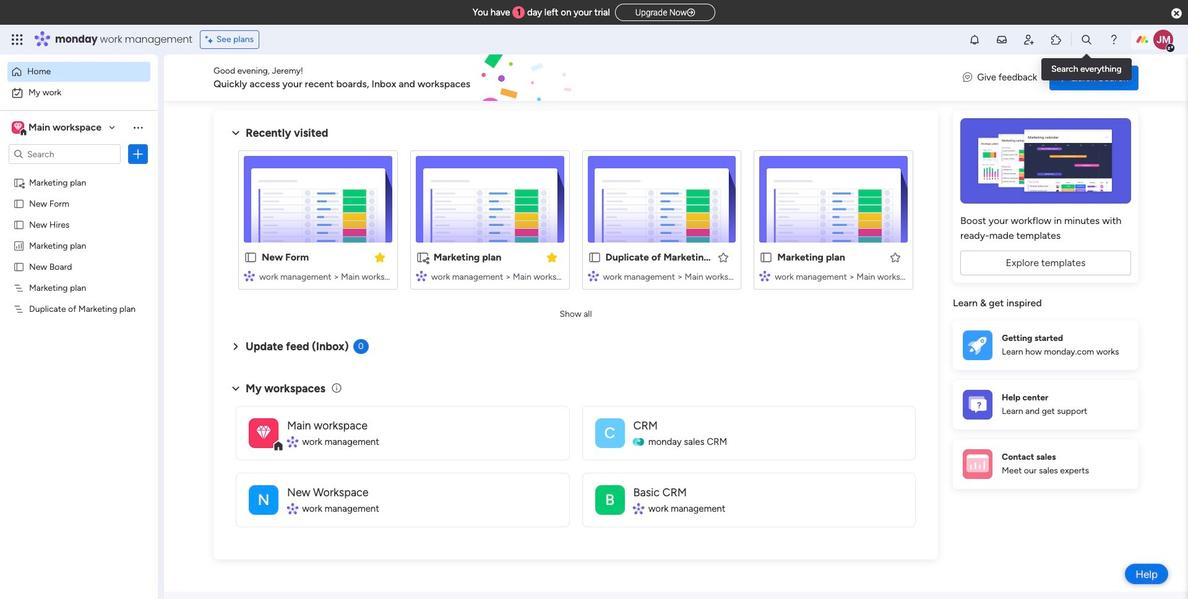 Task type: vqa. For each thing, say whether or not it's contained in the screenshot.
Notifications image
yes



Task type: locate. For each thing, give the bounding box(es) containing it.
open update feed (inbox) image
[[229, 339, 243, 354]]

public board image
[[244, 251, 258, 264], [588, 251, 602, 264]]

dapulse rightstroke image
[[687, 8, 695, 17]]

close recently visited image
[[229, 126, 243, 141]]

dapulse close image
[[1172, 7, 1183, 20]]

search everything image
[[1081, 33, 1094, 46]]

help center element
[[954, 380, 1139, 429]]

1 vertical spatial shareable board image
[[416, 251, 430, 264]]

add to favorites image
[[718, 251, 730, 263], [890, 251, 902, 263]]

0 vertical spatial shareable board image
[[13, 176, 25, 188]]

v2 user feedback image
[[964, 71, 973, 85]]

1 horizontal spatial add to favorites image
[[890, 251, 902, 263]]

2 vertical spatial option
[[0, 171, 158, 174]]

2 public board image from the left
[[588, 251, 602, 264]]

0 element
[[353, 339, 369, 354]]

public board image
[[13, 198, 25, 209], [13, 219, 25, 230], [760, 251, 774, 264], [13, 261, 25, 272]]

list box
[[0, 169, 158, 486]]

contact sales element
[[954, 439, 1139, 489]]

workspace image
[[249, 418, 279, 448], [257, 422, 271, 444]]

v2 bolt switch image
[[1060, 71, 1067, 85]]

select product image
[[11, 33, 24, 46]]

0 horizontal spatial public board image
[[244, 251, 258, 264]]

options image
[[132, 148, 144, 160]]

remove from favorites image
[[546, 251, 558, 263]]

workspace image
[[12, 121, 24, 134], [14, 121, 22, 134], [595, 418, 625, 448], [249, 485, 279, 515], [595, 485, 625, 515]]

templates image image
[[965, 118, 1128, 204]]

Search in workspace field
[[26, 147, 103, 161]]

workspace options image
[[132, 121, 144, 134]]

public board image for first add to favorites image from the left
[[588, 251, 602, 264]]

remove from favorites image
[[374, 251, 386, 263]]

0 horizontal spatial add to favorites image
[[718, 251, 730, 263]]

shareable board image
[[13, 176, 25, 188], [416, 251, 430, 264]]

close my workspaces image
[[229, 381, 243, 396]]

1 horizontal spatial public board image
[[588, 251, 602, 264]]

option
[[7, 62, 150, 82], [7, 83, 150, 103], [0, 171, 158, 174]]

1 vertical spatial option
[[7, 83, 150, 103]]

1 public board image from the left
[[244, 251, 258, 264]]

invite members image
[[1024, 33, 1036, 46]]

help image
[[1108, 33, 1121, 46]]



Task type: describe. For each thing, give the bounding box(es) containing it.
update feed image
[[996, 33, 1009, 46]]

public dashboard image
[[13, 240, 25, 251]]

jeremy miller image
[[1154, 30, 1174, 50]]

see plans image
[[205, 33, 217, 46]]

0 horizontal spatial shareable board image
[[13, 176, 25, 188]]

getting started element
[[954, 320, 1139, 370]]

0 vertical spatial option
[[7, 62, 150, 82]]

1 add to favorites image from the left
[[718, 251, 730, 263]]

notifications image
[[969, 33, 982, 46]]

quick search results list box
[[229, 141, 924, 305]]

monday marketplace image
[[1051, 33, 1063, 46]]

2 add to favorites image from the left
[[890, 251, 902, 263]]

workspace selection element
[[12, 120, 103, 136]]

public board image for remove from favorites image
[[244, 251, 258, 264]]

1 horizontal spatial shareable board image
[[416, 251, 430, 264]]

component image
[[760, 270, 771, 281]]



